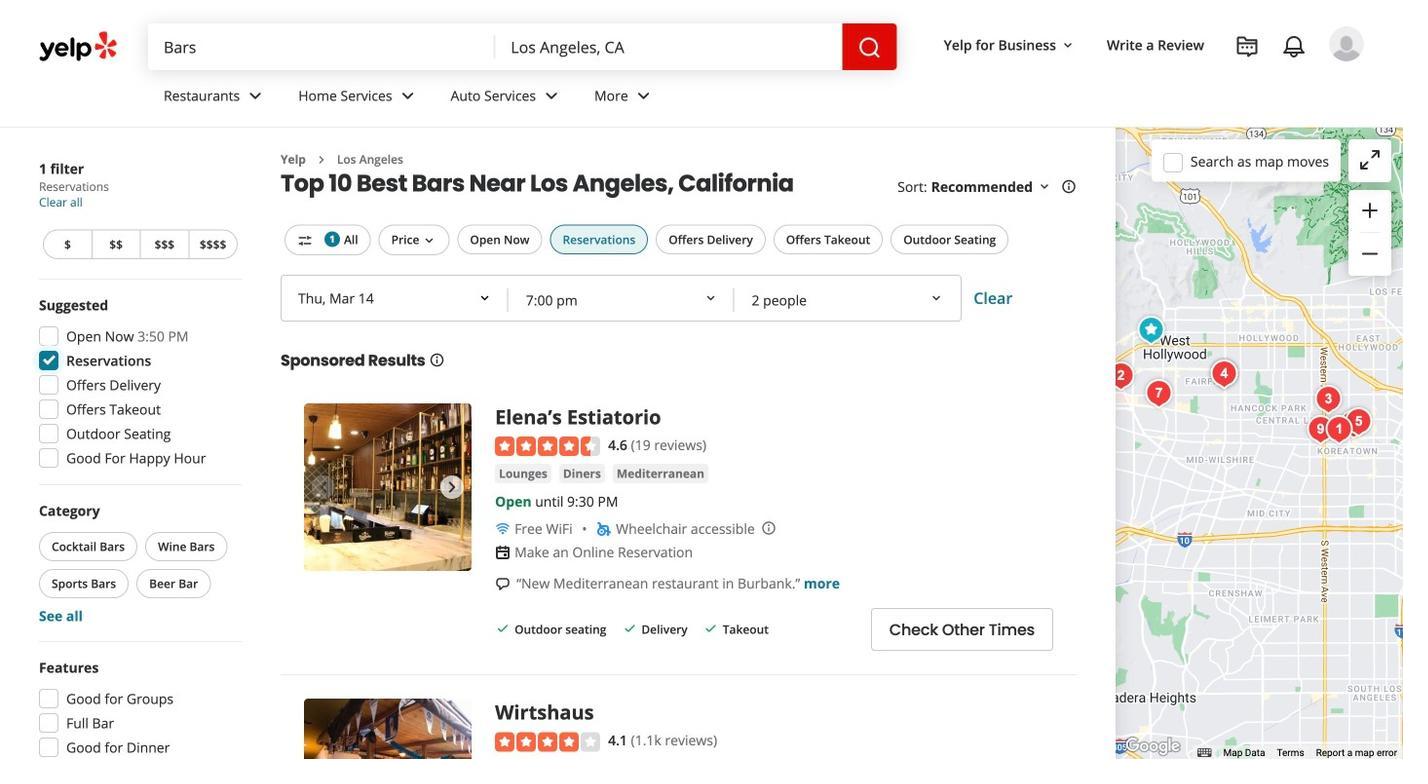 Task type: vqa. For each thing, say whether or not it's contained in the screenshot.
the 4.1 star rating "image"
yes



Task type: locate. For each thing, give the bounding box(es) containing it.
24 chevron down v2 image
[[396, 84, 420, 108], [632, 84, 656, 108]]

m grill image
[[1302, 410, 1341, 449]]

hamburger mary's - west hollywood image
[[1132, 311, 1171, 350]]

1 vertical spatial 16 chevron down v2 image
[[421, 233, 437, 248]]

1 horizontal spatial 24 chevron down v2 image
[[632, 84, 656, 108]]

seoul salon restaurant & bar image
[[1320, 410, 1359, 449]]

next image
[[441, 475, 464, 499]]

google image
[[1121, 734, 1185, 759]]

expand map image
[[1359, 148, 1382, 171]]

0 vertical spatial 16 chevron down v2 image
[[1037, 179, 1053, 195]]

16 filter v2 image
[[297, 233, 313, 248]]

16 checkmark v2 image down 16 speech v2 icon on the bottom of page
[[495, 621, 511, 637]]

group
[[1349, 190, 1392, 276], [33, 295, 242, 474], [35, 501, 242, 626], [33, 658, 242, 759]]

1 horizontal spatial 16 info v2 image
[[1061, 179, 1077, 195]]

1 vertical spatial 16 info v2 image
[[429, 352, 445, 368]]

address, neighborhood, city, state or zip search field
[[495, 23, 843, 70]]

2 24 chevron down v2 image from the left
[[540, 84, 563, 108]]

0 horizontal spatial 24 chevron down v2 image
[[396, 84, 420, 108]]

0 horizontal spatial 16 chevron down v2 image
[[421, 233, 437, 248]]

wirtshaus image
[[1205, 355, 1244, 394], [1205, 355, 1244, 394]]

Cover field
[[736, 279, 958, 321]]

1 24 chevron down v2 image from the left
[[396, 84, 420, 108]]

16 checkmark v2 image
[[495, 621, 511, 637], [703, 621, 719, 637]]

info icon image
[[761, 520, 777, 536], [761, 520, 777, 536]]

16 chevron down v2 image
[[1037, 179, 1053, 195], [421, 233, 437, 248]]

previous image
[[312, 475, 335, 499]]

none field the address, neighborhood, city, state or zip
[[495, 23, 843, 70]]

16 info v2 image
[[1061, 179, 1077, 195], [429, 352, 445, 368]]

16 checkmark v2 image right 16 checkmark v2 image at the left bottom of the page
[[703, 621, 719, 637]]

16 reservation v2 image
[[495, 545, 511, 560]]

1 horizontal spatial 16 checkmark v2 image
[[703, 621, 719, 637]]

keyboard shortcuts image
[[1198, 749, 1212, 757]]

16 checkmark v2 image
[[622, 621, 638, 637]]

2 none field from the left
[[495, 23, 843, 70]]

notifications image
[[1283, 35, 1306, 59]]

1 none field from the left
[[148, 23, 495, 70]]

0 horizontal spatial 24 chevron down v2 image
[[244, 84, 267, 108]]

None search field
[[148, 23, 897, 70]]

slideshow element
[[304, 403, 472, 571]]

24 chevron down v2 image
[[244, 84, 267, 108], [540, 84, 563, 108]]

1 horizontal spatial 24 chevron down v2 image
[[540, 84, 563, 108]]

1 horizontal spatial 16 chevron down v2 image
[[1037, 179, 1053, 195]]

0 horizontal spatial 16 checkmark v2 image
[[495, 621, 511, 637]]

bob b. image
[[1329, 26, 1365, 61]]

none field "things to do, nail salons, plumbers"
[[148, 23, 495, 70]]

1 24 chevron down v2 image from the left
[[244, 84, 267, 108]]

None field
[[148, 23, 495, 70], [495, 23, 843, 70]]



Task type: describe. For each thing, give the bounding box(es) containing it.
anju house image
[[1309, 380, 1348, 419]]

el carmen image
[[1140, 374, 1179, 413]]

projects image
[[1236, 35, 1259, 59]]

user actions element
[[928, 24, 1392, 144]]

juliana los angeles image
[[1335, 404, 1374, 443]]

granville image
[[1102, 357, 1141, 396]]

0 horizontal spatial 16 info v2 image
[[429, 352, 445, 368]]

16 free wifi v2 image
[[495, 521, 511, 537]]

16 chevron right v2 image
[[314, 152, 329, 167]]

business categories element
[[148, 70, 1365, 127]]

search image
[[858, 36, 882, 59]]

escala image
[[1340, 403, 1379, 442]]

4.6 star rating image
[[495, 437, 600, 456]]

16 wheelchair v2 image
[[597, 521, 612, 537]]

2 16 checkmark v2 image from the left
[[703, 621, 719, 637]]

filters group
[[281, 225, 1013, 255]]

zoom in image
[[1359, 199, 1382, 222]]

16 speech v2 image
[[495, 577, 511, 592]]

4.1 star rating image
[[495, 732, 600, 752]]

map region
[[1116, 128, 1404, 759]]

zoom out image
[[1359, 242, 1382, 266]]

Time field
[[510, 279, 732, 321]]

16 chevron down v2 image
[[1060, 38, 1076, 53]]

2 24 chevron down v2 image from the left
[[632, 84, 656, 108]]

Select a date text field
[[283, 277, 509, 320]]

things to do, nail salons, plumbers search field
[[148, 23, 495, 70]]

16 chevron down v2 image inside filters group
[[421, 233, 437, 248]]

1 16 checkmark v2 image from the left
[[495, 621, 511, 637]]

0 vertical spatial 16 info v2 image
[[1061, 179, 1077, 195]]



